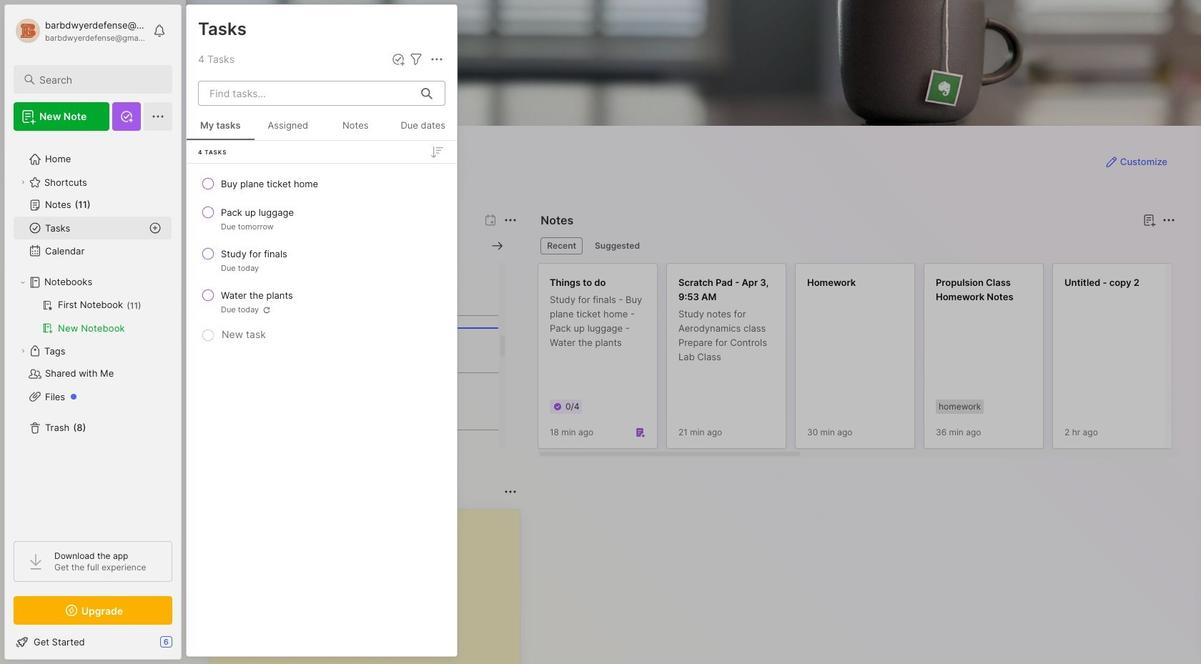 Task type: locate. For each thing, give the bounding box(es) containing it.
row group
[[187, 170, 457, 345], [538, 263, 1202, 458]]

0 horizontal spatial tab
[[541, 237, 583, 255]]

Sort options field
[[428, 143, 446, 161]]

None search field
[[39, 71, 160, 88]]

3 row from the top
[[192, 241, 451, 280]]

row
[[192, 171, 451, 197], [192, 200, 451, 238], [192, 241, 451, 280], [192, 283, 451, 321]]

pack up luggage 1 cell
[[221, 205, 294, 220]]

Filter tasks field
[[408, 51, 425, 68]]

0 horizontal spatial row group
[[187, 170, 457, 345]]

group
[[14, 294, 172, 340]]

Search text field
[[39, 73, 160, 87]]

Account field
[[14, 16, 146, 45]]

tab
[[541, 237, 583, 255], [589, 237, 647, 255]]

More actions and view options field
[[425, 51, 446, 68]]

filter tasks image
[[408, 51, 425, 68]]

expand notebooks image
[[19, 278, 27, 287]]

1 horizontal spatial tab
[[589, 237, 647, 255]]

buy plane ticket home 0 cell
[[221, 177, 318, 191]]

Start writing… text field
[[221, 510, 520, 664]]

1 row from the top
[[192, 171, 451, 197]]

study for finals 2 cell
[[221, 247, 287, 261]]

4 row from the top
[[192, 283, 451, 321]]

tree
[[5, 139, 181, 529]]

tab list
[[541, 237, 1174, 255]]



Task type: describe. For each thing, give the bounding box(es) containing it.
2 tab from the left
[[589, 237, 647, 255]]

sort options image
[[428, 143, 446, 161]]

new task image
[[391, 52, 406, 67]]

1 tab from the left
[[541, 237, 583, 255]]

1 horizontal spatial row group
[[538, 263, 1202, 458]]

Help and Learning task checklist field
[[5, 631, 181, 654]]

expand tags image
[[19, 347, 27, 355]]

none search field inside main element
[[39, 71, 160, 88]]

2 row from the top
[[192, 200, 451, 238]]

group inside main element
[[14, 294, 172, 340]]

more actions and view options image
[[428, 51, 446, 68]]

water the plants 3 cell
[[221, 288, 293, 303]]

main element
[[0, 0, 186, 664]]

tree inside main element
[[5, 139, 181, 529]]

Find tasks… text field
[[201, 82, 413, 105]]

click to collapse image
[[181, 638, 191, 655]]



Task type: vqa. For each thing, say whether or not it's contained in the screenshot.
tab list
yes



